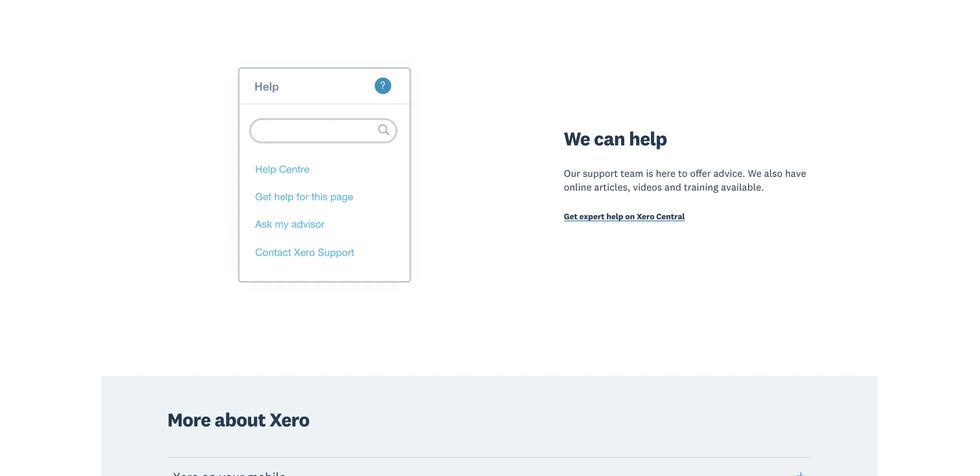 Task type: describe. For each thing, give the bounding box(es) containing it.
we can help
[[564, 127, 667, 151]]

1 horizontal spatial xero
[[637, 211, 655, 222]]

offer
[[690, 167, 711, 180]]

our
[[564, 167, 580, 180]]

0 horizontal spatial we
[[564, 127, 590, 151]]

articles,
[[594, 181, 631, 194]]

help for can
[[629, 127, 667, 151]]

also
[[764, 167, 783, 180]]

to
[[678, 167, 688, 180]]

training
[[684, 181, 719, 194]]

get expert help on xero central link
[[564, 211, 812, 224]]

support
[[583, 167, 618, 180]]

central
[[657, 211, 685, 222]]

help for expert
[[607, 211, 624, 222]]

online
[[564, 181, 592, 194]]

about
[[215, 408, 266, 432]]



Task type: locate. For each thing, give the bounding box(es) containing it.
we inside our support team is here to offer advice. we also have online articles, videos and training available.
[[748, 167, 762, 180]]

get
[[564, 211, 578, 222]]

we
[[564, 127, 590, 151], [748, 167, 762, 180]]

have
[[785, 167, 807, 180]]

1 vertical spatial we
[[748, 167, 762, 180]]

can
[[594, 127, 625, 151]]

get expert help on xero central
[[564, 211, 685, 222]]

more
[[167, 408, 211, 432]]

expert
[[580, 211, 605, 222]]

and
[[665, 181, 682, 194]]

here
[[656, 167, 676, 180]]

1 horizontal spatial we
[[748, 167, 762, 180]]

we up available.
[[748, 167, 762, 180]]

videos
[[633, 181, 662, 194]]

1 horizontal spatial help
[[629, 127, 667, 151]]

team
[[621, 167, 644, 180]]

advice.
[[714, 167, 746, 180]]

available.
[[721, 181, 764, 194]]

help left on
[[607, 211, 624, 222]]

more about xero
[[167, 408, 310, 432]]

0 vertical spatial help
[[629, 127, 667, 151]]

help up is
[[629, 127, 667, 151]]

0 horizontal spatial help
[[607, 211, 624, 222]]

we left can
[[564, 127, 590, 151]]

our support team is here to offer advice. we also have online articles, videos and training available.
[[564, 167, 807, 194]]

xero
[[637, 211, 655, 222], [270, 408, 310, 432]]

is
[[646, 167, 654, 180]]

help inside get expert help on xero central link
[[607, 211, 624, 222]]

on
[[626, 211, 635, 222]]

0 horizontal spatial xero
[[270, 408, 310, 432]]

a snapshot of a xero feature, which directs you to the online help center or other accounting support you need. image
[[167, 18, 482, 332], [167, 18, 482, 332]]

1 vertical spatial help
[[607, 211, 624, 222]]

1 vertical spatial xero
[[270, 408, 310, 432]]

help
[[629, 127, 667, 151], [607, 211, 624, 222]]

0 vertical spatial xero
[[637, 211, 655, 222]]

0 vertical spatial we
[[564, 127, 590, 151]]



Task type: vqa. For each thing, say whether or not it's contained in the screenshot.
questions
no



